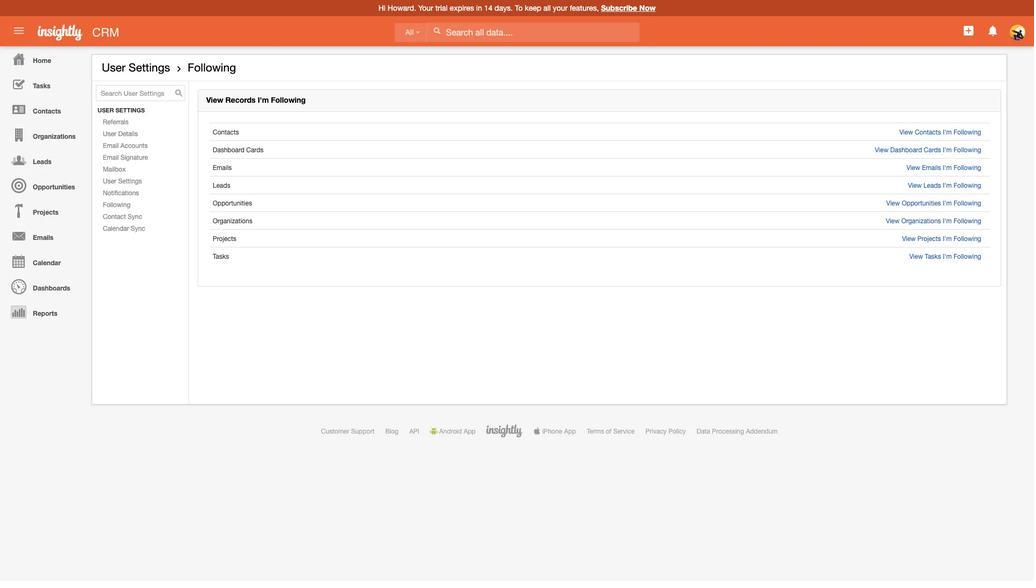 Task type: vqa. For each thing, say whether or not it's contained in the screenshot.
Whirlybird X250 - Warbucks Industries - Carlos Smith link
no



Task type: locate. For each thing, give the bounding box(es) containing it.
i'm down view emails i'm following link
[[943, 182, 952, 189]]

terms of service
[[587, 428, 635, 435]]

blog link
[[385, 428, 399, 435]]

cards down view records i'm following
[[246, 146, 264, 154]]

tasks
[[33, 82, 51, 89], [213, 253, 229, 260], [925, 253, 942, 260]]

view for view emails i'm following
[[907, 164, 921, 171]]

user settings link
[[102, 61, 170, 74], [92, 175, 189, 187]]

view dashboard cards i'm following link
[[875, 146, 982, 154]]

0 vertical spatial email
[[103, 142, 119, 149]]

dashboard
[[213, 146, 245, 154], [891, 146, 922, 154]]

sync down contact sync link
[[131, 225, 145, 232]]

policy
[[669, 428, 686, 435]]

view tasks i'm following
[[910, 253, 982, 260]]

details
[[118, 130, 138, 137]]

dashboard down records
[[213, 146, 245, 154]]

view projects i'm following link
[[902, 235, 982, 243]]

i'm up view tasks i'm following link
[[943, 235, 952, 243]]

0 horizontal spatial contacts
[[33, 107, 61, 115]]

email up mailbox
[[103, 154, 119, 161]]

following
[[188, 61, 236, 74], [271, 96, 306, 105], [954, 128, 982, 136], [954, 146, 982, 154], [954, 164, 982, 171], [954, 182, 982, 189], [954, 199, 982, 207], [103, 201, 131, 209], [954, 217, 982, 225], [954, 235, 982, 243], [954, 253, 982, 260]]

dashboard cards
[[213, 146, 264, 154]]

dashboard down view contacts i'm following
[[891, 146, 922, 154]]

email down the details
[[103, 142, 119, 149]]

android app link
[[430, 428, 476, 435]]

contacts up view dashboard cards i'm following link at the top right of the page
[[915, 128, 942, 136]]

sync up calendar sync link
[[128, 213, 142, 220]]

0 horizontal spatial leads
[[33, 158, 52, 165]]

0 horizontal spatial cards
[[246, 146, 264, 154]]

navigation
[[0, 46, 86, 325]]

api
[[409, 428, 420, 435]]

1 dashboard from the left
[[213, 146, 245, 154]]

1 vertical spatial calendar
[[33, 259, 61, 267]]

1 vertical spatial settings
[[118, 177, 142, 185]]

calendar sync link
[[92, 223, 189, 234]]

emails down view dashboard cards i'm following link at the top right of the page
[[922, 164, 942, 171]]

i'm up "view leads i'm following" link
[[943, 164, 952, 171]]

i'm for organizations
[[943, 217, 952, 225]]

reports link
[[3, 300, 86, 325]]

following for view leads i'm following
[[954, 182, 982, 189]]

calendar down contact
[[103, 225, 129, 232]]

emails link
[[3, 224, 86, 249]]

settings up notifications
[[118, 177, 142, 185]]

email
[[103, 142, 119, 149], [103, 154, 119, 161]]

i'm for contacts
[[943, 128, 952, 136]]

user down crm
[[102, 61, 126, 74]]

customer
[[321, 428, 349, 435]]

your
[[553, 4, 568, 12]]

view contacts i'm following link
[[900, 128, 982, 136]]

0 vertical spatial calendar
[[103, 225, 129, 232]]

view for view dashboard cards i'm following
[[875, 146, 889, 154]]

view for view contacts i'm following
[[900, 128, 914, 136]]

opportunities down the dashboard cards
[[213, 199, 252, 207]]

Search User Settings text field
[[96, 85, 185, 101]]

1 horizontal spatial app
[[564, 428, 576, 435]]

Search all data.... text field
[[427, 23, 640, 42]]

app for android app
[[464, 428, 476, 435]]

2 horizontal spatial contacts
[[915, 128, 942, 136]]

terms
[[587, 428, 604, 435]]

2 vertical spatial user
[[103, 177, 116, 185]]

emails down the dashboard cards
[[213, 164, 232, 171]]

contact
[[103, 213, 126, 220]]

iphone
[[543, 428, 563, 435]]

0 horizontal spatial opportunities
[[33, 183, 75, 191]]

view dashboard cards i'm following
[[875, 146, 982, 154]]

emails up calendar link
[[33, 234, 53, 241]]

support
[[351, 428, 375, 435]]

0 vertical spatial user
[[102, 61, 126, 74]]

app right iphone
[[564, 428, 576, 435]]

app right android
[[464, 428, 476, 435]]

i'm down view projects i'm following
[[943, 253, 952, 260]]

calendar up dashboards link
[[33, 259, 61, 267]]

2 horizontal spatial tasks
[[925, 253, 942, 260]]

user down the referrals
[[103, 130, 116, 137]]

user settings
[[102, 61, 170, 74]]

1 app from the left
[[464, 428, 476, 435]]

i'm down the view leads i'm following
[[943, 199, 952, 207]]

leads down the dashboard cards
[[213, 182, 230, 189]]

leads up the view opportunities i'm following link
[[924, 182, 942, 189]]

1 horizontal spatial dashboard
[[891, 146, 922, 154]]

view emails i'm following
[[907, 164, 982, 171]]

accounts
[[121, 142, 148, 149]]

i'm for emails
[[943, 164, 952, 171]]

api link
[[409, 428, 420, 435]]

android
[[439, 428, 462, 435]]

user down mailbox
[[103, 177, 116, 185]]

0 horizontal spatial tasks
[[33, 82, 51, 89]]

0 horizontal spatial organizations
[[33, 133, 76, 140]]

contacts
[[33, 107, 61, 115], [213, 128, 239, 136], [915, 128, 942, 136]]

leads inside leads link
[[33, 158, 52, 165]]

customer support link
[[321, 428, 375, 435]]

addendum
[[746, 428, 778, 435]]

user details link
[[92, 128, 189, 140]]

1 horizontal spatial calendar
[[103, 225, 129, 232]]

i'm
[[258, 96, 269, 105], [943, 128, 952, 136], [943, 146, 952, 154], [943, 164, 952, 171], [943, 182, 952, 189], [943, 199, 952, 207], [943, 217, 952, 225], [943, 235, 952, 243], [943, 253, 952, 260]]

features,
[[570, 4, 599, 12]]

following link up records
[[188, 61, 236, 74]]

i'm up view projects i'm following "link"
[[943, 217, 952, 225]]

settings
[[129, 61, 170, 74], [118, 177, 142, 185]]

cards
[[246, 146, 264, 154], [924, 146, 942, 154]]

following for view contacts i'm following
[[954, 128, 982, 136]]

white image
[[433, 27, 441, 34]]

1 horizontal spatial cards
[[924, 146, 942, 154]]

0 horizontal spatial calendar
[[33, 259, 61, 267]]

data processing addendum link
[[697, 428, 778, 435]]

1 horizontal spatial tasks
[[213, 253, 229, 260]]

user settings link up notifications
[[92, 175, 189, 187]]

1 vertical spatial following link
[[92, 199, 189, 211]]

organizations
[[33, 133, 76, 140], [213, 217, 253, 225], [902, 217, 942, 225]]

view
[[206, 96, 223, 105], [900, 128, 914, 136], [875, 146, 889, 154], [907, 164, 921, 171], [908, 182, 922, 189], [887, 199, 900, 207], [886, 217, 900, 225], [902, 235, 916, 243], [910, 253, 923, 260]]

following link down notifications
[[92, 199, 189, 211]]

mailbox link
[[92, 163, 189, 175]]

2 horizontal spatial projects
[[918, 235, 942, 243]]

user settings link up search user settings text field
[[102, 61, 170, 74]]

settings up search user settings text field
[[129, 61, 170, 74]]

0 horizontal spatial emails
[[33, 234, 53, 241]]

subscribe
[[601, 4, 638, 12]]

2 horizontal spatial organizations
[[902, 217, 942, 225]]

1 vertical spatial email
[[103, 154, 119, 161]]

view records i'm following
[[206, 96, 306, 105]]

opportunities up view organizations i'm following link
[[902, 199, 942, 207]]

view leads i'm following link
[[908, 182, 982, 189]]

1 horizontal spatial organizations
[[213, 217, 253, 225]]

notifications link
[[92, 187, 189, 199]]

view leads i'm following
[[908, 182, 982, 189]]

0 horizontal spatial app
[[464, 428, 476, 435]]

app for iphone app
[[564, 428, 576, 435]]

in
[[476, 4, 482, 12]]

0 vertical spatial following link
[[188, 61, 236, 74]]

opportunities
[[33, 183, 75, 191], [213, 199, 252, 207], [902, 199, 942, 207]]

following for view organizations i'm following
[[954, 217, 982, 225]]

i'm right records
[[258, 96, 269, 105]]

reports
[[33, 310, 57, 317]]

2 app from the left
[[564, 428, 576, 435]]

1 vertical spatial sync
[[131, 225, 145, 232]]

contacts up the dashboard cards
[[213, 128, 239, 136]]

contacts up the organizations link
[[33, 107, 61, 115]]

android app
[[439, 428, 476, 435]]

referrals
[[103, 118, 129, 126]]

0 horizontal spatial dashboard
[[213, 146, 245, 154]]

leads up opportunities link
[[33, 158, 52, 165]]

cards down view contacts i'm following
[[924, 146, 942, 154]]

opportunities up projects link
[[33, 183, 75, 191]]

i'm up view emails i'm following link
[[943, 146, 952, 154]]

projects
[[33, 209, 59, 216], [213, 235, 236, 243], [918, 235, 942, 243]]

following link
[[188, 61, 236, 74], [92, 199, 189, 211]]

i'm up view dashboard cards i'm following link at the top right of the page
[[943, 128, 952, 136]]

app
[[464, 428, 476, 435], [564, 428, 576, 435]]

view opportunities i'm following link
[[887, 199, 982, 207]]



Task type: describe. For each thing, give the bounding box(es) containing it.
2 dashboard from the left
[[891, 146, 922, 154]]

i'm for records
[[258, 96, 269, 105]]

tasks link
[[3, 72, 86, 97]]

iphone app
[[543, 428, 576, 435]]

1 horizontal spatial projects
[[213, 235, 236, 243]]

contact sync link
[[92, 211, 189, 223]]

navigation containing home
[[0, 46, 86, 325]]

hi
[[379, 4, 386, 12]]

view for view records i'm following
[[206, 96, 223, 105]]

following for view tasks i'm following
[[954, 253, 982, 260]]

signature
[[121, 154, 148, 161]]

home link
[[3, 46, 86, 72]]

2 horizontal spatial emails
[[922, 164, 942, 171]]

blog
[[385, 428, 399, 435]]

1 vertical spatial user settings link
[[92, 175, 189, 187]]

following inside user settings referrals user details email accounts email signature mailbox user settings notifications following contact sync calendar sync
[[103, 201, 131, 209]]

14
[[484, 4, 493, 12]]

view organizations i'm following
[[886, 217, 982, 225]]

1 horizontal spatial opportunities
[[213, 199, 252, 207]]

view for view tasks i'm following
[[910, 253, 923, 260]]

opportunities link
[[3, 173, 86, 198]]

settings
[[116, 107, 145, 114]]

leads link
[[3, 148, 86, 173]]

2 email from the top
[[103, 154, 119, 161]]

notifications image
[[987, 24, 1000, 37]]

following for view records i'm following
[[271, 96, 306, 105]]

privacy policy
[[646, 428, 686, 435]]

2 horizontal spatial opportunities
[[902, 199, 942, 207]]

view for view organizations i'm following
[[886, 217, 900, 225]]

now
[[640, 4, 656, 12]]

i'm for projects
[[943, 235, 952, 243]]

2 horizontal spatial leads
[[924, 182, 942, 189]]

crm
[[92, 25, 119, 39]]

iphone app link
[[533, 428, 576, 435]]

dashboards
[[33, 285, 70, 292]]

all
[[544, 4, 551, 12]]

settings inside user settings referrals user details email accounts email signature mailbox user settings notifications following contact sync calendar sync
[[118, 177, 142, 185]]

0 horizontal spatial projects
[[33, 209, 59, 216]]

1 horizontal spatial emails
[[213, 164, 232, 171]]

to
[[515, 4, 523, 12]]

email signature link
[[92, 151, 189, 163]]

user settings referrals user details email accounts email signature mailbox user settings notifications following contact sync calendar sync
[[98, 107, 148, 232]]

home
[[33, 57, 51, 64]]

0 vertical spatial user settings link
[[102, 61, 170, 74]]

mailbox
[[103, 165, 126, 173]]

organizations link
[[3, 122, 86, 148]]

1 horizontal spatial contacts
[[213, 128, 239, 136]]

terms of service link
[[587, 428, 635, 435]]

of
[[606, 428, 612, 435]]

howard.
[[388, 4, 416, 12]]

calendar inside user settings referrals user details email accounts email signature mailbox user settings notifications following contact sync calendar sync
[[103, 225, 129, 232]]

contacts link
[[3, 97, 86, 122]]

1 email from the top
[[103, 142, 119, 149]]

view projects i'm following
[[902, 235, 982, 243]]

1 horizontal spatial leads
[[213, 182, 230, 189]]

user
[[98, 107, 114, 114]]

view organizations i'm following link
[[886, 217, 982, 225]]

email accounts link
[[92, 140, 189, 151]]

hi howard. your trial expires in 14 days. to keep all your features, subscribe now
[[379, 4, 656, 12]]

1 cards from the left
[[246, 146, 264, 154]]

processing
[[712, 428, 744, 435]]

0 vertical spatial settings
[[129, 61, 170, 74]]

records
[[226, 96, 256, 105]]

view opportunities i'm following
[[887, 199, 982, 207]]

referrals link
[[92, 116, 189, 128]]

privacy
[[646, 428, 667, 435]]

i'm for opportunities
[[943, 199, 952, 207]]

i'm for leads
[[943, 182, 952, 189]]

notifications
[[103, 189, 139, 197]]

subscribe now link
[[601, 4, 656, 12]]

following for view emails i'm following
[[954, 164, 982, 171]]

privacy policy link
[[646, 428, 686, 435]]

data processing addendum
[[697, 428, 778, 435]]

all link
[[395, 23, 427, 42]]

1 vertical spatial user
[[103, 130, 116, 137]]

view for view leads i'm following
[[908, 182, 922, 189]]

expires
[[450, 4, 474, 12]]

dashboards link
[[3, 274, 86, 300]]

0 vertical spatial sync
[[128, 213, 142, 220]]

projects link
[[3, 198, 86, 224]]

calendar link
[[3, 249, 86, 274]]

keep
[[525, 4, 542, 12]]

view contacts i'm following
[[900, 128, 982, 136]]

view emails i'm following link
[[907, 164, 982, 171]]

view for view opportunities i'm following
[[887, 199, 900, 207]]

following for view projects i'm following
[[954, 235, 982, 243]]

customer support
[[321, 428, 375, 435]]

days.
[[495, 4, 513, 12]]

all
[[405, 28, 414, 37]]

data
[[697, 428, 711, 435]]

view for view projects i'm following
[[902, 235, 916, 243]]

service
[[614, 428, 635, 435]]

your
[[418, 4, 434, 12]]

view tasks i'm following link
[[910, 253, 982, 260]]

i'm for tasks
[[943, 253, 952, 260]]

following for view opportunities i'm following
[[954, 199, 982, 207]]

2 cards from the left
[[924, 146, 942, 154]]

trial
[[436, 4, 448, 12]]



